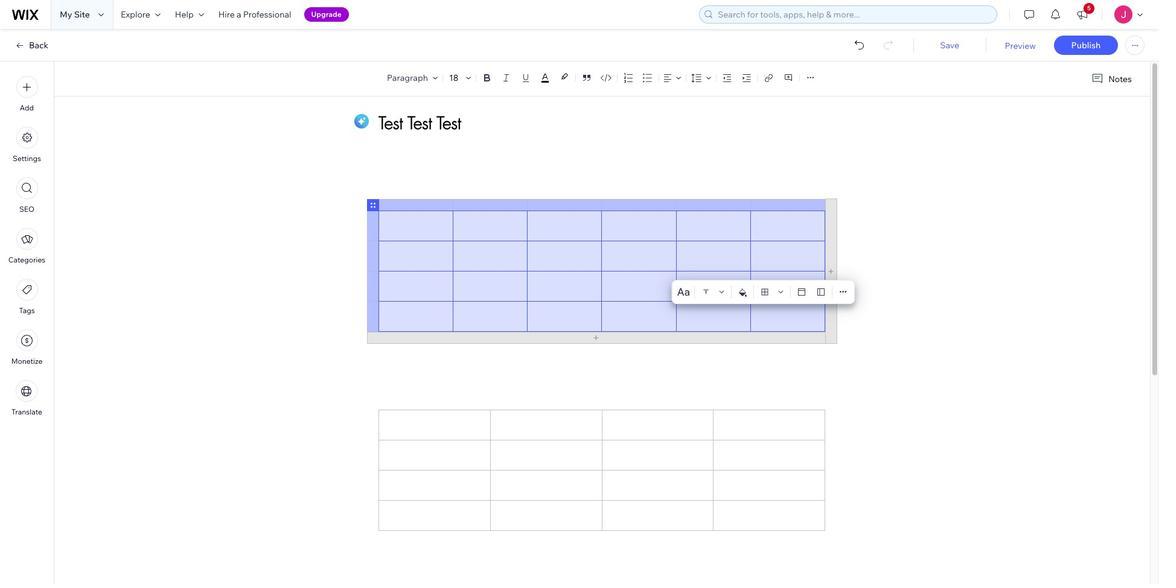 Task type: vqa. For each thing, say whether or not it's contained in the screenshot.
Discover More
no



Task type: locate. For each thing, give the bounding box(es) containing it.
back button
[[14, 40, 48, 51]]

notes
[[1109, 73, 1133, 84]]

a
[[237, 9, 241, 20]]

add button
[[16, 76, 38, 112]]

my
[[60, 9, 72, 20]]

menu
[[0, 69, 54, 424]]

tags
[[19, 306, 35, 315]]

5 button
[[1070, 0, 1096, 29]]

preview button
[[1005, 40, 1036, 51]]

back
[[29, 40, 48, 51]]

settings button
[[13, 127, 41, 163]]

paragraph button
[[385, 69, 440, 86]]

seo button
[[16, 178, 38, 214]]

explore
[[121, 9, 150, 20]]

add
[[20, 103, 34, 112]]

seo
[[19, 205, 34, 214]]

professional
[[243, 9, 291, 20]]

Add a Catchy Title text field
[[379, 112, 812, 134]]

hire a professional
[[218, 9, 291, 20]]

categories
[[8, 255, 45, 265]]

hire
[[218, 9, 235, 20]]



Task type: describe. For each thing, give the bounding box(es) containing it.
Search for tools, apps, help & more... field
[[715, 6, 994, 23]]

translate
[[11, 408, 42, 417]]

tags button
[[16, 279, 38, 315]]

notes button
[[1087, 71, 1136, 87]]

help button
[[168, 0, 211, 29]]

site
[[74, 9, 90, 20]]

help
[[175, 9, 194, 20]]

5
[[1088, 4, 1091, 12]]

publish button
[[1055, 36, 1119, 55]]

my site
[[60, 9, 90, 20]]

preview
[[1005, 40, 1036, 51]]

upgrade button
[[304, 7, 349, 22]]

monetize
[[11, 357, 42, 366]]

monetize button
[[11, 330, 42, 366]]

hire a professional link
[[211, 0, 299, 29]]

save
[[941, 40, 960, 51]]

menu containing add
[[0, 69, 54, 424]]

publish
[[1072, 40, 1101, 51]]

translate button
[[11, 381, 42, 417]]

upgrade
[[311, 10, 342, 19]]

save button
[[926, 40, 975, 51]]

Font Size field
[[448, 72, 461, 84]]

categories button
[[8, 228, 45, 265]]

settings
[[13, 154, 41, 163]]

paragraph
[[387, 72, 428, 83]]



